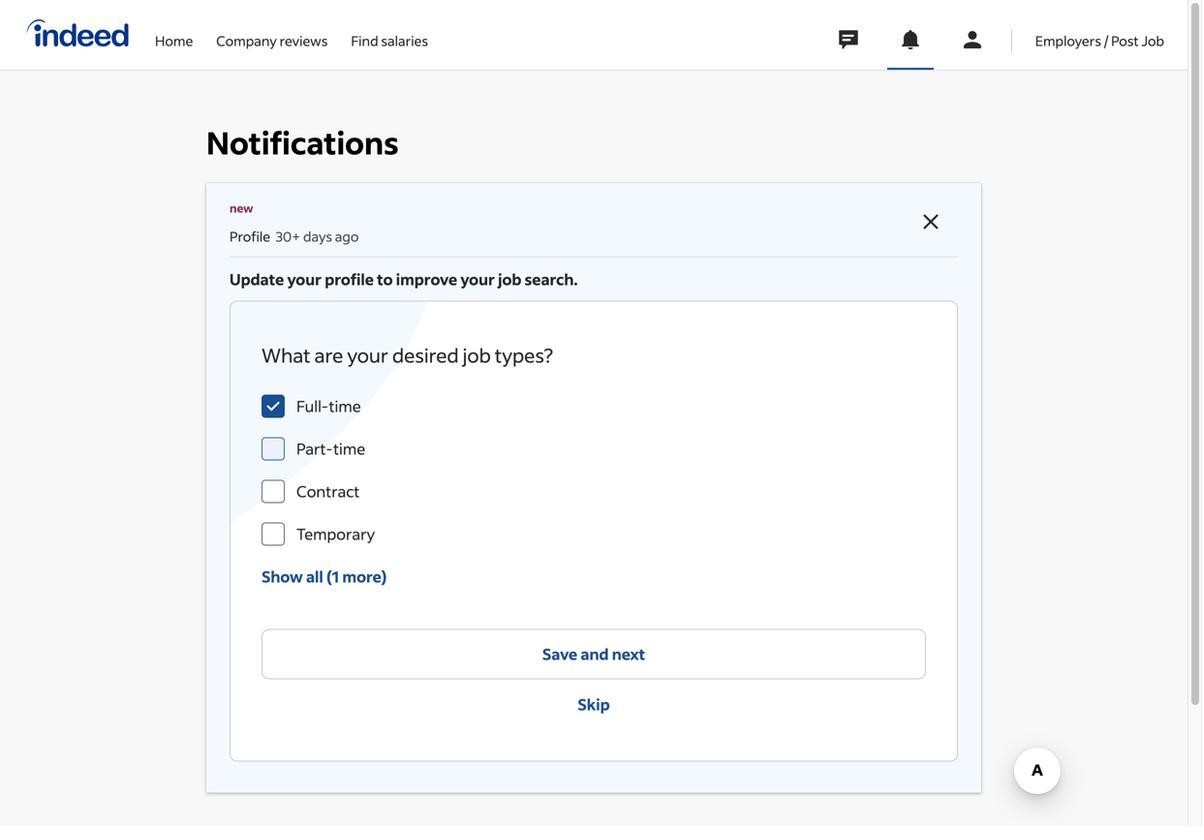 Task type: locate. For each thing, give the bounding box(es) containing it.
home
[[155, 32, 193, 49]]

time down full-time
[[333, 439, 365, 459]]

all
[[306, 567, 323, 586]]

update your profile to improve your job search.
[[230, 269, 578, 289]]

0 horizontal spatial your
[[287, 269, 322, 289]]

your
[[287, 269, 322, 289], [461, 269, 495, 289], [347, 342, 388, 368]]

what are your desired job types? element
[[262, 385, 926, 555]]

profile
[[230, 228, 270, 245]]

and
[[581, 644, 609, 664]]

update
[[230, 269, 284, 289]]

messages unread count 0 image
[[836, 20, 861, 59]]

improve
[[396, 269, 457, 289]]

reviews
[[280, 32, 328, 49]]

0 vertical spatial job
[[498, 269, 522, 289]]

post
[[1111, 32, 1139, 49]]

types?
[[495, 342, 553, 368]]

1 vertical spatial job
[[463, 342, 491, 368]]

home link
[[155, 0, 193, 66]]

skip link
[[262, 679, 926, 730]]

1 horizontal spatial job
[[498, 269, 522, 289]]

profile
[[325, 269, 374, 289]]

time for full-
[[329, 396, 361, 416]]

job
[[498, 269, 522, 289], [463, 342, 491, 368]]

employers / post job link
[[1035, 0, 1164, 66]]

2 horizontal spatial your
[[461, 269, 495, 289]]

notifications main content
[[0, 0, 1188, 826]]

save
[[542, 644, 578, 664]]

save and next button
[[262, 629, 926, 679]]

time
[[329, 396, 361, 416], [333, 439, 365, 459]]

your right are
[[347, 342, 388, 368]]

find
[[351, 32, 378, 49]]

0 horizontal spatial job
[[463, 342, 491, 368]]

/
[[1104, 32, 1109, 49]]

0 vertical spatial time
[[329, 396, 361, 416]]

account image
[[961, 28, 984, 51]]

1 vertical spatial time
[[333, 439, 365, 459]]

notifications
[[206, 122, 399, 162]]

job left types? in the left of the page
[[463, 342, 491, 368]]

skip
[[578, 695, 610, 714]]

full-
[[296, 396, 329, 416]]

show
[[262, 567, 303, 586]]

notifications unread count 0 image
[[899, 28, 922, 51]]

what are your desired job types?
[[262, 342, 553, 368]]

Contract checkbox
[[262, 480, 285, 503]]

your down profile 30+ days ago
[[287, 269, 322, 289]]

more)
[[342, 567, 387, 586]]

job left search.
[[498, 269, 522, 289]]

show all (1 more)
[[262, 567, 387, 586]]

show all (1 more) button
[[262, 555, 387, 598]]

are
[[315, 342, 343, 368]]

time up part-time
[[329, 396, 361, 416]]

your right improve
[[461, 269, 495, 289]]



Task type: describe. For each thing, give the bounding box(es) containing it.
job
[[1142, 32, 1164, 49]]

time for part-
[[333, 439, 365, 459]]

company reviews
[[216, 32, 328, 49]]

temporary
[[296, 524, 375, 544]]

part-time
[[296, 439, 365, 459]]

contract
[[296, 481, 360, 501]]

1 horizontal spatial your
[[347, 342, 388, 368]]

to
[[377, 269, 393, 289]]

dismiss profile from 30+ days ago notification image
[[919, 210, 943, 233]]

employers
[[1035, 32, 1102, 49]]

search.
[[525, 269, 578, 289]]

next
[[612, 644, 645, 664]]

what
[[262, 342, 311, 368]]

profile 30+ days ago
[[230, 228, 359, 245]]

company
[[216, 32, 277, 49]]

full-time
[[296, 396, 361, 416]]

ago
[[335, 228, 359, 245]]

(1
[[326, 567, 339, 586]]

company reviews link
[[216, 0, 328, 66]]

employers / post job
[[1035, 32, 1164, 49]]

days
[[303, 228, 332, 245]]

Part-time checkbox
[[262, 437, 285, 461]]

new
[[230, 200, 253, 215]]

30+
[[276, 228, 300, 245]]

save and next
[[542, 644, 645, 664]]

desired
[[392, 342, 459, 368]]

find salaries link
[[351, 0, 428, 66]]

Full-time checkbox
[[262, 395, 285, 418]]

find salaries
[[351, 32, 428, 49]]

salaries
[[381, 32, 428, 49]]

Temporary checkbox
[[262, 523, 285, 546]]

part-
[[296, 439, 333, 459]]



Task type: vqa. For each thing, say whether or not it's contained in the screenshot.
THE THERAPEUTIC HEALTH SERVICES (OPENS IN A NEW TAB) icon on the right
no



